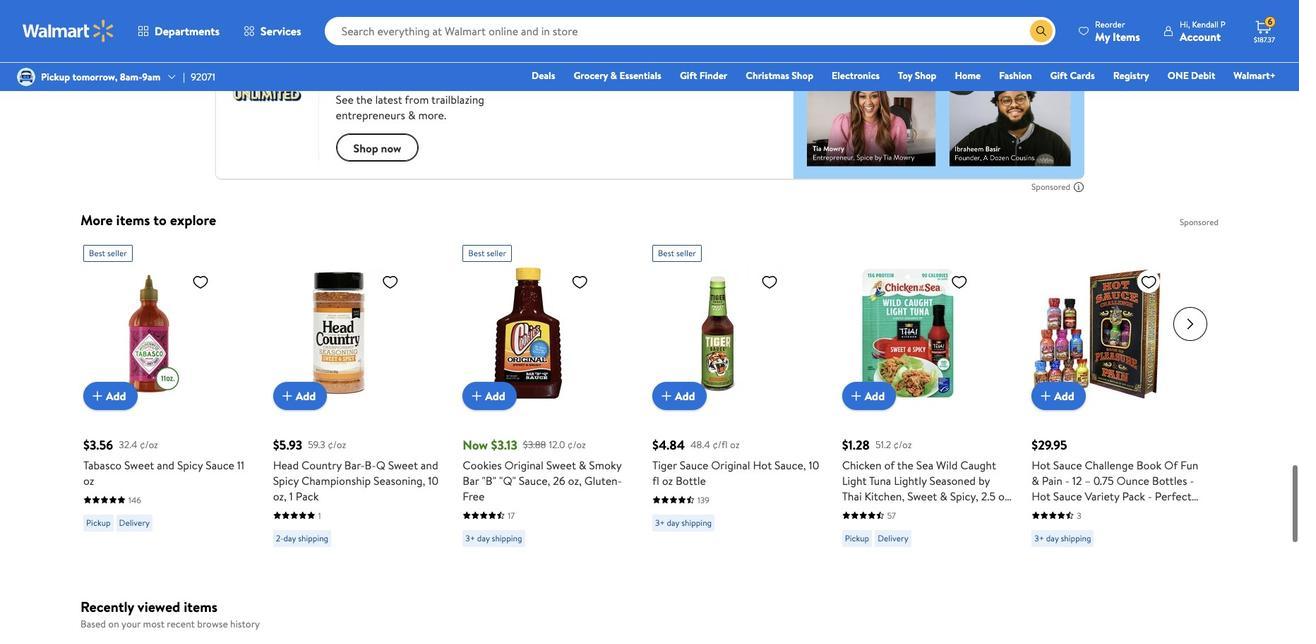 Task type: vqa. For each thing, say whether or not it's contained in the screenshot.
Delivery
yes



Task type: locate. For each thing, give the bounding box(es) containing it.
1 add to cart image from the left
[[468, 388, 485, 405]]

electronics
[[832, 69, 880, 83]]

deals link
[[525, 68, 562, 83]]

sweet down 32.4
[[124, 458, 154, 473]]

3+ day shipping down 17
[[466, 532, 522, 544]]

6 add from the left
[[1055, 388, 1075, 404]]

history
[[230, 617, 260, 631]]

report
[[103, 13, 133, 27]]

0 horizontal spatial pack
[[296, 489, 319, 504]]

0 horizontal spatial 3+
[[466, 532, 475, 544]]

1 ¢/oz from the left
[[140, 438, 158, 452]]

on
[[108, 617, 119, 631]]

0.75
[[1094, 473, 1114, 489]]

3+ day shipping down 139
[[655, 517, 712, 529]]

add to favorites list, cookies original sweet & smoky bar "b" "q" sauce, 26 oz, gluten-free image
[[572, 273, 589, 291]]

items left to
[[116, 210, 150, 229]]

0 horizontal spatial best
[[89, 247, 105, 259]]

"q"
[[499, 473, 516, 489]]

add to cart image up $29.95
[[1038, 388, 1055, 405]]

1 add to cart image from the left
[[89, 388, 106, 405]]

gift
[[680, 69, 697, 83], [1051, 69, 1068, 83], [1107, 520, 1126, 535]]

bottles
[[1152, 473, 1187, 489]]

0 horizontal spatial original
[[505, 458, 544, 473]]

sauce, left 26
[[519, 473, 550, 489]]

0 vertical spatial sponsored
[[1180, 26, 1219, 38]]

add up 32.4
[[106, 388, 126, 404]]

1 horizontal spatial pack
[[1122, 489, 1145, 504]]

1 seller from the left
[[107, 247, 127, 259]]

incorrect
[[135, 13, 175, 27]]

shop right toy at the top right of the page
[[915, 69, 937, 83]]

pickup down pouch
[[845, 532, 869, 544]]

p
[[1221, 18, 1226, 30]]

spicy left 11 in the left bottom of the page
[[177, 458, 203, 473]]

add button up now
[[463, 382, 517, 410]]

and left bar
[[421, 458, 438, 473]]

delivery
[[119, 517, 150, 529], [878, 532, 909, 544]]

add to cart image up now
[[468, 388, 485, 405]]

1 product group from the left
[[83, 239, 253, 553]]

0 horizontal spatial shop
[[792, 69, 814, 83]]

gift left "finder"
[[680, 69, 697, 83]]

add for tiger sauce original hot sauce, 10 fl oz bottle image
[[675, 388, 695, 404]]

26
[[553, 473, 566, 489]]

sauce down 48.4
[[680, 458, 709, 473]]

hot inside $4.84 48.4 ¢/fl oz tiger sauce original hot sauce, 10 fl oz bottle
[[753, 458, 772, 473]]

original down ¢/fl in the right bottom of the page
[[711, 458, 750, 473]]

and inside the $5.93 59.3 ¢/oz head country bar-b-q sweet and spicy championship seasoning, 10 oz, 1 pack
[[421, 458, 438, 473]]

hi, kendall p account
[[1180, 18, 1226, 44]]

2 pack from the left
[[1122, 489, 1145, 504]]

2 horizontal spatial 3+
[[1035, 532, 1044, 544]]

1 vertical spatial pickup
[[86, 517, 111, 529]]

2 horizontal spatial pickup
[[845, 532, 869, 544]]

thai
[[842, 489, 862, 504]]

add button up $3.56
[[83, 382, 137, 410]]

3 ¢/oz from the left
[[568, 438, 586, 452]]

5 add from the left
[[865, 388, 885, 404]]

2 ¢/oz from the left
[[328, 438, 346, 452]]

pack up set
[[1122, 489, 1145, 504]]

sauce inside $4.84 48.4 ¢/fl oz tiger sauce original hot sauce, 10 fl oz bottle
[[680, 458, 709, 473]]

1 horizontal spatial add to cart image
[[658, 388, 675, 405]]

shipping down 3 at the right bottom of the page
[[1061, 532, 1091, 544]]

4 product group from the left
[[653, 239, 822, 553]]

0 horizontal spatial 1
[[289, 489, 293, 504]]

0 vertical spatial items
[[116, 210, 150, 229]]

1 horizontal spatial 3+
[[655, 517, 665, 529]]

sweet right the q
[[388, 458, 418, 473]]

your
[[121, 617, 141, 631]]

set
[[1129, 520, 1145, 535]]

12.0
[[549, 438, 565, 452]]

championship
[[302, 473, 371, 489]]

head
[[273, 458, 299, 473]]

gift left cards
[[1051, 69, 1068, 83]]

1 horizontal spatial sauce,
[[775, 458, 806, 473]]

oz, down head
[[273, 489, 287, 504]]

add button up $4.84
[[653, 382, 707, 410]]

¢/oz inside the $5.93 59.3 ¢/oz head country bar-b-q sweet and spicy championship seasoning, 10 oz, 1 pack
[[328, 438, 346, 452]]

3+ day shipping for $29.95
[[1035, 532, 1091, 544]]

add for hot sauce challenge book of fun & pain - 12 – 0.75 ounce bottles - hot sauce variety pack - perfect gourmet hot sauce sampler - try this hot sauce gift set if you dare! image
[[1055, 388, 1075, 404]]

1 horizontal spatial oz,
[[568, 473, 582, 489]]

1 horizontal spatial 10
[[809, 458, 819, 473]]

sweet inside '$3.56 32.4 ¢/oz tabasco sweet and spicy sauce 11 oz'
[[124, 458, 154, 473]]

3+ down fl
[[655, 517, 665, 529]]

10 left light
[[809, 458, 819, 473]]

0 horizontal spatial add to cart image
[[468, 388, 485, 405]]

0 vertical spatial delivery
[[119, 517, 150, 529]]

by
[[979, 473, 990, 489]]

1 horizontal spatial spicy
[[273, 473, 299, 489]]

1 vertical spatial 1
[[318, 510, 321, 522]]

¢/oz inside '$3.56 32.4 ¢/oz tabasco sweet and spicy sauce 11 oz'
[[140, 438, 158, 452]]

gift inside $29.95 hot sauce challenge book of fun & pain - 12 – 0.75 ounce bottles - hot sauce variety pack - perfect gourmet hot sauce sampler - try this hot sauce gift set if you dare!
[[1107, 520, 1126, 535]]

delivery down 57
[[878, 532, 909, 544]]

3+ for $4.84
[[655, 517, 665, 529]]

3
[[1077, 510, 1082, 522]]

2 shop from the left
[[915, 69, 937, 83]]

5 add button from the left
[[842, 382, 896, 410]]

oz, inside the now $3.13 $3.88 12.0 ¢/oz cookies original sweet & smoky bar "b" "q" sauce, 26 oz, gluten- free
[[568, 473, 582, 489]]

seller
[[107, 247, 127, 259], [487, 247, 506, 259], [677, 247, 696, 259]]

sauce, left light
[[775, 458, 806, 473]]

1 horizontal spatial 3+ day shipping
[[655, 517, 712, 529]]

oz inside $1.28 51.2 ¢/oz chicken of the sea wild caught light tuna lightly seasoned by thai kitchen, sweet & spicy, 2.5 oz pouch
[[999, 489, 1010, 504]]

3 best seller from the left
[[658, 247, 696, 259]]

0 horizontal spatial oz,
[[273, 489, 287, 504]]

original down $3.88
[[505, 458, 544, 473]]

and right "tabasco"
[[157, 458, 175, 473]]

0 horizontal spatial spicy
[[177, 458, 203, 473]]

day
[[667, 517, 680, 529], [284, 532, 296, 544], [477, 532, 490, 544], [1046, 532, 1059, 544]]

add up 51.2
[[865, 388, 885, 404]]

4 ¢/oz from the left
[[894, 438, 912, 452]]

0 horizontal spatial gift
[[680, 69, 697, 83]]

toy
[[898, 69, 913, 83]]

2 horizontal spatial seller
[[677, 247, 696, 259]]

bar-
[[344, 458, 365, 473]]

sauce left 11 in the left bottom of the page
[[206, 458, 234, 473]]

2 horizontal spatial 3+ day shipping
[[1035, 532, 1091, 544]]

add button for hot sauce challenge book of fun & pain - 12 – 0.75 ounce bottles - hot sauce variety pack - perfect gourmet hot sauce sampler - try this hot sauce gift set if you dare! image
[[1032, 382, 1086, 410]]

1 horizontal spatial seller
[[487, 247, 506, 259]]

departments button
[[126, 14, 232, 48]]

add up "59.3"
[[296, 388, 316, 404]]

viewed
[[138, 597, 180, 616]]

1 shop from the left
[[792, 69, 814, 83]]

- left 12
[[1066, 473, 1070, 489]]

6
[[1268, 16, 1273, 28]]

spicy,
[[950, 489, 979, 504]]

2 product group from the left
[[273, 239, 443, 553]]

9am
[[142, 70, 161, 84]]

2 add from the left
[[296, 388, 316, 404]]

gift finder
[[680, 69, 728, 83]]

& left spicy,
[[940, 489, 948, 504]]

12
[[1073, 473, 1082, 489]]

seller for $3.56
[[107, 247, 127, 259]]

best
[[89, 247, 105, 259], [468, 247, 485, 259], [658, 247, 675, 259]]

search icon image
[[1036, 25, 1047, 37]]

sauce,
[[775, 458, 806, 473], [519, 473, 550, 489]]

& inside $1.28 51.2 ¢/oz chicken of the sea wild caught light tuna lightly seasoned by thai kitchen, sweet & spicy, 2.5 oz pouch
[[940, 489, 948, 504]]

1 horizontal spatial gift
[[1051, 69, 1068, 83]]

6 add button from the left
[[1032, 382, 1086, 410]]

add for head country bar-b-q sweet and spicy championship seasoning, 10 oz, 1 pack 'image'
[[296, 388, 316, 404]]

add to cart image for $4.84
[[658, 388, 675, 405]]

2 horizontal spatial best seller
[[658, 247, 696, 259]]

2 add to cart image from the left
[[279, 388, 296, 405]]

sweet down 12.0
[[546, 458, 576, 473]]

home
[[955, 69, 981, 83]]

items
[[1113, 29, 1141, 44]]

oz
[[730, 438, 740, 452], [83, 473, 94, 489], [662, 473, 673, 489], [999, 489, 1010, 504]]

grocery & essentials link
[[567, 68, 668, 83]]

3 best from the left
[[658, 247, 675, 259]]

1 vertical spatial delivery
[[878, 532, 909, 544]]

1 horizontal spatial 1
[[318, 510, 321, 522]]

2 add button from the left
[[273, 382, 327, 410]]

¢/oz for $1.28
[[894, 438, 912, 452]]

recent
[[167, 617, 195, 631]]

add button for cookies original sweet & smoky bar "b" "q" sauce, 26 oz, gluten-free image
[[463, 382, 517, 410]]

kitchen,
[[865, 489, 905, 504]]

0 horizontal spatial items
[[116, 210, 150, 229]]

pickup
[[41, 70, 70, 84], [86, 517, 111, 529], [845, 532, 869, 544]]

add to cart image up $1.28
[[848, 388, 865, 405]]

add button up 51.2
[[842, 382, 896, 410]]

–
[[1085, 473, 1091, 489]]

2 horizontal spatial gift
[[1107, 520, 1126, 535]]

head country bar-b-q sweet and spicy championship seasoning, 10 oz, 1 pack image
[[273, 268, 404, 399]]

1 add button from the left
[[83, 382, 137, 410]]

2 vertical spatial pickup
[[845, 532, 869, 544]]

0 horizontal spatial add to cart image
[[89, 388, 106, 405]]

3+
[[655, 517, 665, 529], [466, 532, 475, 544], [1035, 532, 1044, 544]]

pickup left tomorrow,
[[41, 70, 70, 84]]

1 horizontal spatial and
[[421, 458, 438, 473]]

pack down country at the left bottom of page
[[296, 489, 319, 504]]

1 horizontal spatial items
[[184, 597, 218, 616]]

| 92071
[[183, 70, 215, 84]]

product group containing $29.95
[[1032, 239, 1202, 553]]

4 add from the left
[[675, 388, 695, 404]]

spicy down $5.93
[[273, 473, 299, 489]]

oz right ¢/fl in the right bottom of the page
[[730, 438, 740, 452]]

sweet inside $1.28 51.2 ¢/oz chicken of the sea wild caught light tuna lightly seasoned by thai kitchen, sweet & spicy, 2.5 oz pouch
[[908, 489, 937, 504]]

original for $3.13
[[505, 458, 544, 473]]

oz down $3.56
[[83, 473, 94, 489]]

1 horizontal spatial best
[[468, 247, 485, 259]]

1 down head
[[289, 489, 293, 504]]

0 horizontal spatial pickup
[[41, 70, 70, 84]]

¢/oz inside $1.28 51.2 ¢/oz chicken of the sea wild caught light tuna lightly seasoned by thai kitchen, sweet & spicy, 2.5 oz pouch
[[894, 438, 912, 452]]

3 seller from the left
[[677, 247, 696, 259]]

add to favorites list, head country bar-b-q sweet and spicy championship seasoning, 10 oz, 1 pack image
[[382, 273, 399, 291]]

1 horizontal spatial original
[[711, 458, 750, 473]]

2 add to cart image from the left
[[658, 388, 675, 405]]

original inside the now $3.13 $3.88 12.0 ¢/oz cookies original sweet & smoky bar "b" "q" sauce, 26 oz, gluten- free
[[505, 458, 544, 473]]

& left pain
[[1032, 473, 1040, 489]]

3 product group from the left
[[463, 239, 633, 553]]

product group
[[83, 239, 253, 553], [273, 239, 443, 553], [463, 239, 633, 553], [653, 239, 822, 553], [842, 239, 1012, 553], [1032, 239, 1202, 553]]

0 vertical spatial 1
[[289, 489, 293, 504]]

10 inside $4.84 48.4 ¢/fl oz tiger sauce original hot sauce, 10 fl oz bottle
[[809, 458, 819, 473]]

sweet inside the now $3.13 $3.88 12.0 ¢/oz cookies original sweet & smoky bar "b" "q" sauce, 26 oz, gluten- free
[[546, 458, 576, 473]]

original
[[505, 458, 544, 473], [711, 458, 750, 473]]

shipping down 139
[[682, 517, 712, 529]]

add to cart image
[[89, 388, 106, 405], [279, 388, 296, 405], [848, 388, 865, 405]]

2 horizontal spatial add to cart image
[[1038, 388, 1055, 405]]

6 product group from the left
[[1032, 239, 1202, 553]]

add to cart image
[[468, 388, 485, 405], [658, 388, 675, 405], [1038, 388, 1055, 405]]

gourmet
[[1032, 504, 1076, 520]]

1 best seller from the left
[[89, 247, 127, 259]]

1 and from the left
[[157, 458, 175, 473]]

2 horizontal spatial add to cart image
[[848, 388, 865, 405]]

2 horizontal spatial best
[[658, 247, 675, 259]]

home link
[[949, 68, 987, 83]]

add up $3.13
[[485, 388, 506, 404]]

1 vertical spatial items
[[184, 597, 218, 616]]

add button for tabasco sweet and spicy sauce 11 oz image
[[83, 382, 137, 410]]

1 horizontal spatial shop
[[915, 69, 937, 83]]

$3.88
[[523, 438, 546, 452]]

1
[[289, 489, 293, 504], [318, 510, 321, 522]]

q
[[376, 458, 386, 473]]

christmas shop link
[[740, 68, 820, 83]]

¢/oz right 51.2
[[894, 438, 912, 452]]

3 add button from the left
[[463, 382, 517, 410]]

$3.56
[[83, 436, 113, 454]]

add button up $29.95
[[1032, 382, 1086, 410]]

lightly
[[894, 473, 927, 489]]

3+ day shipping down 3 at the right bottom of the page
[[1035, 532, 1091, 544]]

0 horizontal spatial 10
[[428, 473, 439, 489]]

0 horizontal spatial sauce,
[[519, 473, 550, 489]]

hot sauce challenge book of fun & pain - 12 – 0.75 ounce bottles - hot sauce variety pack - perfect gourmet hot sauce sampler - try this hot sauce gift set if you dare! image
[[1032, 268, 1163, 399]]

1 horizontal spatial delivery
[[878, 532, 909, 544]]

best seller for $3.56
[[89, 247, 127, 259]]

electronics link
[[826, 68, 886, 83]]

add button up $5.93
[[273, 382, 327, 410]]

tuna
[[869, 473, 892, 489]]

1 pack from the left
[[296, 489, 319, 504]]

sauce inside '$3.56 32.4 ¢/oz tabasco sweet and spicy sauce 11 oz'
[[206, 458, 234, 473]]

4 add button from the left
[[653, 382, 707, 410]]

add to cart image up $4.84
[[658, 388, 675, 405]]

best for $4.84
[[658, 247, 675, 259]]

dare!
[[1032, 535, 1059, 551]]

oz, right 26
[[568, 473, 582, 489]]

$3.56 32.4 ¢/oz tabasco sweet and spicy sauce 11 oz
[[83, 436, 244, 489]]

add to cart image up $3.56
[[89, 388, 106, 405]]

light
[[842, 473, 867, 489]]

¢/oz for $3.56
[[140, 438, 158, 452]]

3+ down gourmet
[[1035, 532, 1044, 544]]

1 horizontal spatial best seller
[[468, 247, 506, 259]]

1 horizontal spatial add to cart image
[[279, 388, 296, 405]]

report incorrect product information button
[[92, 3, 275, 37]]

pickup down "tabasco"
[[86, 517, 111, 529]]

¢/oz for $5.93
[[328, 438, 346, 452]]

items up browse
[[184, 597, 218, 616]]

fl
[[653, 473, 659, 489]]

original inside $4.84 48.4 ¢/fl oz tiger sauce original hot sauce, 10 fl oz bottle
[[711, 458, 750, 473]]

add for cookies original sweet & smoky bar "b" "q" sauce, 26 oz, gluten-free image
[[485, 388, 506, 404]]

2 and from the left
[[421, 458, 438, 473]]

items inside recently viewed items based on your most recent browse history
[[184, 597, 218, 616]]

¢/oz inside the now $3.13 $3.88 12.0 ¢/oz cookies original sweet & smoky bar "b" "q" sauce, 26 oz, gluten- free
[[568, 438, 586, 452]]

3 add from the left
[[485, 388, 506, 404]]

1 original from the left
[[505, 458, 544, 473]]

delivery down 146
[[119, 517, 150, 529]]

one debit
[[1168, 69, 1216, 83]]

 image
[[17, 68, 35, 86]]

0 horizontal spatial best seller
[[89, 247, 127, 259]]

more
[[81, 210, 113, 229]]

32.4
[[119, 438, 137, 452]]

¢/oz right 12.0
[[568, 438, 586, 452]]

ad disclaimer and feedback image
[[1073, 181, 1085, 193]]

sweet down sea at the bottom of the page
[[908, 489, 937, 504]]

3+ down free
[[466, 532, 475, 544]]

$1.28 51.2 ¢/oz chicken of the sea wild caught light tuna lightly seasoned by thai kitchen, sweet & spicy, 2.5 oz pouch
[[842, 436, 1010, 520]]

10 right seasoning,
[[428, 473, 439, 489]]

3 add to cart image from the left
[[848, 388, 865, 405]]

& inside $29.95 hot sauce challenge book of fun & pain - 12 – 0.75 ounce bottles - hot sauce variety pack - perfect gourmet hot sauce sampler - try this hot sauce gift set if you dare!
[[1032, 473, 1040, 489]]

sauce down 0.75
[[1101, 504, 1130, 520]]

free
[[463, 489, 485, 504]]

&
[[611, 69, 617, 83], [579, 458, 586, 473], [1032, 473, 1040, 489], [940, 489, 948, 504]]

2 original from the left
[[711, 458, 750, 473]]

debit
[[1191, 69, 1216, 83]]

shop for christmas shop
[[792, 69, 814, 83]]

fashion link
[[993, 68, 1039, 83]]

add up $29.95
[[1055, 388, 1075, 404]]

1 add from the left
[[106, 388, 126, 404]]

recently viewed items based on your most recent browse history
[[81, 597, 260, 631]]

-
[[1066, 473, 1070, 489], [1190, 473, 1194, 489], [1148, 489, 1153, 504], [1175, 504, 1179, 520]]

1 horizontal spatial pickup
[[86, 517, 111, 529]]

and
[[157, 458, 175, 473], [421, 458, 438, 473]]

add to favorites list, tabasco sweet and spicy sauce 11 oz image
[[192, 273, 209, 291]]

& left smoky
[[579, 458, 586, 473]]

¢/oz right "59.3"
[[328, 438, 346, 452]]

1 up 2-day shipping
[[318, 510, 321, 522]]

5 product group from the left
[[842, 239, 1012, 553]]

0 horizontal spatial seller
[[107, 247, 127, 259]]

0 horizontal spatial and
[[157, 458, 175, 473]]

add to cart image up $5.93
[[279, 388, 296, 405]]

oz right 2.5 on the right bottom of the page
[[999, 489, 1010, 504]]

add to cart image for $5.93
[[279, 388, 296, 405]]

shop right christmas on the right top of page
[[792, 69, 814, 83]]

add up 48.4
[[675, 388, 695, 404]]

1 best from the left
[[89, 247, 105, 259]]

hi,
[[1180, 18, 1190, 30]]

3 add to cart image from the left
[[1038, 388, 1055, 405]]

add for chicken of the sea wild caught light tuna lightly seasoned by thai kitchen, sweet & spicy, 2.5 oz pouch image
[[865, 388, 885, 404]]

2 best from the left
[[468, 247, 485, 259]]

tabasco
[[83, 458, 122, 473]]

grocery
[[574, 69, 608, 83]]

8am-
[[120, 70, 142, 84]]

recently
[[81, 597, 134, 616]]

of
[[885, 458, 895, 473]]

¢/oz right 32.4
[[140, 438, 158, 452]]

gift left set
[[1107, 520, 1126, 535]]

add to favorites list, chicken of the sea wild caught light tuna lightly seasoned by thai kitchen, sweet & spicy, 2.5 oz pouch image
[[951, 273, 968, 291]]

pack inside $29.95 hot sauce challenge book of fun & pain - 12 – 0.75 ounce bottles - hot sauce variety pack - perfect gourmet hot sauce sampler - try this hot sauce gift set if you dare!
[[1122, 489, 1145, 504]]



Task type: describe. For each thing, give the bounding box(es) containing it.
tiger
[[653, 458, 677, 473]]

fashion
[[999, 69, 1032, 83]]

sea
[[917, 458, 934, 473]]

best seller for $4.84
[[658, 247, 696, 259]]

sauce down variety
[[1075, 520, 1104, 535]]

based
[[81, 617, 106, 631]]

gift cards link
[[1044, 68, 1102, 83]]

seasoning,
[[374, 473, 425, 489]]

sauce up 3 at the right bottom of the page
[[1054, 489, 1082, 504]]

$29.95
[[1032, 436, 1068, 454]]

6 $187.37
[[1254, 16, 1275, 44]]

tabasco sweet and spicy sauce 11 oz image
[[83, 268, 215, 399]]

gift cards
[[1051, 69, 1095, 83]]

christmas shop
[[746, 69, 814, 83]]

product group containing $4.84
[[653, 239, 822, 553]]

walmart+
[[1234, 69, 1276, 83]]

seasoned
[[930, 473, 976, 489]]

sauce left –
[[1054, 458, 1082, 473]]

one debit link
[[1162, 68, 1222, 83]]

toy shop
[[898, 69, 937, 83]]

services
[[261, 23, 301, 39]]

3+ day shipping for $4.84
[[655, 517, 712, 529]]

59.3
[[308, 438, 325, 452]]

spicy inside '$3.56 32.4 ¢/oz tabasco sweet and spicy sauce 11 oz'
[[177, 458, 203, 473]]

- right bottles at the right bottom of the page
[[1190, 473, 1194, 489]]

pouch
[[842, 504, 873, 520]]

139
[[698, 494, 710, 506]]

2-
[[276, 532, 284, 544]]

|
[[183, 70, 185, 84]]

add button for head country bar-b-q sweet and spicy championship seasoning, 10 oz, 1 pack 'image'
[[273, 382, 327, 410]]

sweet inside the $5.93 59.3 ¢/oz head country bar-b-q sweet and spicy championship seasoning, 10 oz, 1 pack
[[388, 458, 418, 473]]

shipping right 2-
[[298, 532, 329, 544]]

tomorrow,
[[72, 70, 118, 84]]

$4.84
[[653, 436, 685, 454]]

10 inside the $5.93 59.3 ¢/oz head country bar-b-q sweet and spicy championship seasoning, 10 oz, 1 pack
[[428, 473, 439, 489]]

chicken of the sea wild caught light tuna lightly seasoned by thai kitchen, sweet & spicy, 2.5 oz pouch image
[[842, 268, 974, 399]]

add button for tiger sauce original hot sauce, 10 fl oz bottle image
[[653, 382, 707, 410]]

bar
[[463, 473, 479, 489]]

tiger sauce original hot sauce, 10 fl oz bottle image
[[653, 268, 784, 399]]

this
[[1032, 520, 1051, 535]]

you
[[1158, 520, 1175, 535]]

walmart image
[[23, 20, 114, 42]]

0 horizontal spatial 3+ day shipping
[[466, 532, 522, 544]]

gift for gift finder
[[680, 69, 697, 83]]

1 inside the $5.93 59.3 ¢/oz head country bar-b-q sweet and spicy championship seasoning, 10 oz, 1 pack
[[289, 489, 293, 504]]

more items to explore
[[81, 210, 216, 229]]

best for $3.56
[[89, 247, 105, 259]]

2 vertical spatial sponsored
[[1180, 216, 1219, 228]]

$187.37
[[1254, 35, 1275, 44]]

$29.95 hot sauce challenge book of fun & pain - 12 – 0.75 ounce bottles - hot sauce variety pack - perfect gourmet hot sauce sampler - try this hot sauce gift set if you dare!
[[1032, 436, 1199, 551]]

perfect
[[1155, 489, 1192, 504]]

$3.13
[[491, 436, 518, 454]]

product group containing $1.28
[[842, 239, 1012, 553]]

sampler
[[1132, 504, 1172, 520]]

add to cart image for $1.28
[[848, 388, 865, 405]]

explore
[[170, 210, 216, 229]]

chicken
[[842, 458, 882, 473]]

the
[[897, 458, 914, 473]]

challenge
[[1085, 458, 1134, 473]]

kendall
[[1192, 18, 1219, 30]]

country
[[302, 458, 342, 473]]

fun
[[1181, 458, 1199, 473]]

0 vertical spatial pickup
[[41, 70, 70, 84]]

and inside '$3.56 32.4 ¢/oz tabasco sweet and spicy sauce 11 oz'
[[157, 458, 175, 473]]

caught
[[961, 458, 996, 473]]

reorder
[[1095, 18, 1125, 30]]

2 seller from the left
[[487, 247, 506, 259]]

pain
[[1042, 473, 1063, 489]]

walmart+ link
[[1228, 68, 1282, 83]]

add button for chicken of the sea wild caught light tuna lightly seasoned by thai kitchen, sweet & spicy, 2.5 oz pouch image
[[842, 382, 896, 410]]

oz right fl
[[662, 473, 673, 489]]

shop for toy shop
[[915, 69, 937, 83]]

$5.93
[[273, 436, 302, 454]]

product
[[177, 13, 211, 27]]

¢/fl
[[713, 438, 728, 452]]

0 horizontal spatial delivery
[[119, 517, 150, 529]]

product group containing now $3.13
[[463, 239, 633, 553]]

book
[[1137, 458, 1162, 473]]

product group containing $3.56
[[83, 239, 253, 553]]

& inside the now $3.13 $3.88 12.0 ¢/oz cookies original sweet & smoky bar "b" "q" sauce, 26 oz, gluten- free
[[579, 458, 586, 473]]

pack inside the $5.93 59.3 ¢/oz head country bar-b-q sweet and spicy championship seasoning, 10 oz, 1 pack
[[296, 489, 319, 504]]

variety
[[1085, 489, 1120, 504]]

next slide for more items to explore list image
[[1174, 307, 1208, 341]]

oz, inside the $5.93 59.3 ¢/oz head country bar-b-q sweet and spicy championship seasoning, 10 oz, 1 pack
[[273, 489, 287, 504]]

cookies original sweet & smoky bar "b" "q" sauce, 26 oz, gluten-free image
[[463, 268, 594, 399]]

oz inside '$3.56 32.4 ¢/oz tabasco sweet and spicy sauce 11 oz'
[[83, 473, 94, 489]]

registry link
[[1107, 68, 1156, 83]]

- left perfect
[[1148, 489, 1153, 504]]

add to cart image for $29.95
[[1038, 388, 1055, 405]]

3+ for $29.95
[[1035, 532, 1044, 544]]

smoky
[[589, 458, 622, 473]]

now
[[463, 436, 488, 454]]

account
[[1180, 29, 1221, 44]]

add to favorites list, hot sauce challenge book of fun & pain - 12 – 0.75 ounce bottles - hot sauce variety pack - perfect gourmet hot sauce sampler - try this hot sauce gift set if you dare! image
[[1141, 273, 1158, 291]]

one
[[1168, 69, 1189, 83]]

to
[[153, 210, 167, 229]]

report incorrect product information
[[103, 13, 264, 27]]

2 best seller from the left
[[468, 247, 506, 259]]

product group containing $5.93
[[273, 239, 443, 553]]

2-day shipping
[[276, 532, 329, 544]]

add for tabasco sweet and spicy sauce 11 oz image
[[106, 388, 126, 404]]

most
[[143, 617, 165, 631]]

sauce, inside $4.84 48.4 ¢/fl oz tiger sauce original hot sauce, 10 fl oz bottle
[[775, 458, 806, 473]]

& right grocery
[[611, 69, 617, 83]]

$1.28
[[842, 436, 870, 454]]

reorder my items
[[1095, 18, 1141, 44]]

"b"
[[482, 473, 497, 489]]

Walmart Site-Wide search field
[[325, 17, 1056, 45]]

b-
[[365, 458, 376, 473]]

51.2
[[876, 438, 891, 452]]

information
[[213, 13, 264, 27]]

grocery & essentials
[[574, 69, 662, 83]]

departments
[[155, 23, 220, 39]]

sauce, inside the now $3.13 $3.88 12.0 ¢/oz cookies original sweet & smoky bar "b" "q" sauce, 26 oz, gluten- free
[[519, 473, 550, 489]]

bottle
[[676, 473, 706, 489]]

Search search field
[[325, 17, 1056, 45]]

gift for gift cards
[[1051, 69, 1068, 83]]

shipping down 17
[[492, 532, 522, 544]]

- left try at the bottom of page
[[1175, 504, 1179, 520]]

1 vertical spatial sponsored
[[1032, 181, 1071, 193]]

original for 48.4
[[711, 458, 750, 473]]

finder
[[700, 69, 728, 83]]

try
[[1181, 504, 1196, 520]]

spicy inside the $5.93 59.3 ¢/oz head country bar-b-q sweet and spicy championship seasoning, 10 oz, 1 pack
[[273, 473, 299, 489]]

$5.93 59.3 ¢/oz head country bar-b-q sweet and spicy championship seasoning, 10 oz, 1 pack
[[273, 436, 439, 504]]

seller for $4.84
[[677, 247, 696, 259]]

add to favorites list, tiger sauce original hot sauce, 10 fl oz bottle image
[[761, 273, 778, 291]]

toy shop link
[[892, 68, 943, 83]]



